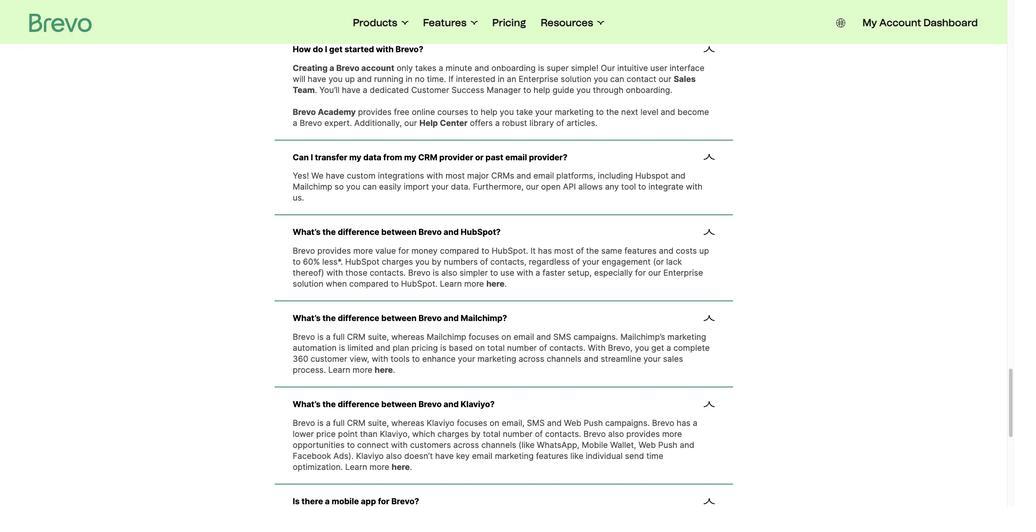 Task type: vqa. For each thing, say whether or not it's contained in the screenshot.
FULL to the top
yes



Task type: describe. For each thing, give the bounding box(es) containing it.
enterprise inside brevo provides more value for money compared to hubspot. it has most of the same features and costs up to 60% less*. hubspot charges you by numbers of contacts, regardless of your engagement (or lack thereof) with those contacts. brevo is also simpler to use with a faster setup, especially for our enterprise solution when compared to hubspot. learn more
[[664, 268, 704, 278]]

full for customer
[[333, 333, 345, 342]]

tools
[[391, 355, 410, 364]]

data.
[[451, 182, 471, 192]]

our inside "yes! we have custom integrations with most major crms and email platforms, including hubspot and mailchimp so you can easily import your data. furthermore, our open api allows any tool to integrate with us."
[[526, 182, 539, 192]]

sales
[[674, 74, 696, 84]]

suite, for view,
[[368, 333, 389, 342]]

full for to
[[333, 419, 345, 428]]

dashboard
[[924, 17, 979, 29]]

you inside brevo provides more value for money compared to hubspot. it has most of the same features and costs up to 60% less*. hubspot charges you by numbers of contacts, regardless of your engagement (or lack thereof) with those contacts. brevo is also simpler to use with a faster setup, especially for our enterprise solution when compared to hubspot. learn more
[[416, 257, 430, 267]]

costs
[[676, 246, 697, 256]]

. for what's the difference between brevo and mailchimp?
[[393, 366, 395, 375]]

features link
[[423, 17, 478, 29]]

to inside brevo is a full crm suite, whereas mailchimp focuses on email and sms campaigns. mailchimp's marketing automation is limited and plan pricing is based on total number of contacts. with brevo, you get a complete 360 customer view, with tools to enhance your marketing across channels and streamline your sales process. learn more
[[412, 355, 420, 364]]

number inside brevo is a full crm suite, whereas klaviyo focuses on email, sms and web push campaigns. brevo has a lower price point than klaviyo, which charges by total number of contacts. brevo also provides more opportunities to connect with customers across channels (like whatsapp, mobile wallet, web push and facebook ads). klaviyo also doesn't have key email marketing features like individual send time optimization. learn more
[[503, 430, 533, 439]]

you inside provides free online courses to help you take your marketing to the next level and become a brevo expert. additionally, our
[[500, 107, 514, 117]]

sales team
[[293, 74, 696, 95]]

. left you'll
[[315, 85, 317, 95]]

0 horizontal spatial hubspot.
[[401, 279, 438, 289]]

time
[[647, 452, 664, 461]]

channels inside brevo is a full crm suite, whereas klaviyo focuses on email, sms and web push campaigns. brevo has a lower price point than klaviyo, which charges by total number of contacts. brevo also provides more opportunities to connect with customers across channels (like whatsapp, mobile wallet, web push and facebook ads). klaviyo also doesn't have key email marketing features like individual send time optimization. learn more
[[482, 441, 517, 450]]

app
[[361, 497, 376, 507]]

brevo up which
[[419, 400, 442, 410]]

here link for brevo
[[487, 279, 505, 289]]

(or
[[653, 257, 664, 267]]

integrate
[[649, 182, 684, 192]]

most inside brevo provides more value for money compared to hubspot. it has most of the same features and costs up to 60% less*. hubspot charges you by numbers of contacts, regardless of your engagement (or lack thereof) with those contacts. brevo is also simpler to use with a faster setup, especially for our enterprise solution when compared to hubspot. learn more
[[555, 246, 574, 256]]

brevo up money
[[419, 228, 442, 237]]

to left use
[[491, 268, 498, 278]]

and inside what's the difference between brevo and klaviyo? dropdown button
[[444, 400, 459, 410]]

how do i get started with brevo?
[[293, 44, 424, 54]]

demo.
[[561, 10, 586, 20]]

sales team link
[[293, 74, 696, 95]]

interface
[[670, 63, 705, 73]]

what's for what's the difference between brevo and klaviyo?
[[293, 400, 321, 410]]

academy
[[318, 107, 356, 117]]

across inside brevo is a full crm suite, whereas mailchimp focuses on email and sms campaigns. mailchimp's marketing automation is limited and plan pricing is based on total number of contacts. with brevo, you get a complete 360 customer view, with tools to enhance your marketing across channels and streamline your sales process. learn more
[[519, 355, 545, 364]]

. you'll have a dedicated customer success manager to help guide you through onboarding.
[[315, 85, 673, 95]]

features inside brevo provides more value for money compared to hubspot. it has most of the same features and costs up to 60% less*. hubspot charges you by numbers of contacts, regardless of your engagement (or lack thereof) with those contacts. brevo is also simpler to use with a faster setup, especially for our enterprise solution when compared to hubspot. learn more
[[625, 246, 657, 256]]

how
[[293, 44, 311, 54]]

here for brevo
[[487, 279, 505, 289]]

focuses for total
[[469, 333, 499, 342]]

a inside brevo provides more value for money compared to hubspot. it has most of the same features and costs up to 60% less*. hubspot charges you by numbers of contacts, regardless of your engagement (or lack thereof) with those contacts. brevo is also simpler to use with a faster setup, especially for our enterprise solution when compared to hubspot. learn more
[[536, 268, 541, 278]]

your down based
[[458, 355, 475, 364]]

or
[[475, 153, 484, 162]]

1 horizontal spatial compared
[[440, 246, 480, 256]]

when
[[326, 279, 347, 289]]

get inside brevo is a full crm suite, whereas mailchimp focuses on email and sms campaigns. mailchimp's marketing automation is limited and plan pricing is based on total number of contacts. with brevo, you get a complete 360 customer view, with tools to enhance your marketing across channels and streamline your sales process. learn more
[[652, 344, 665, 353]]

contact
[[627, 74, 657, 84]]

for right value
[[399, 246, 409, 256]]

a inside only takes a minute and onboarding is super simple! our intuitive user interface will have you up and running in no time.   if interested in an enterprise solution you can contact our
[[439, 63, 444, 73]]

the for brevo
[[323, 400, 336, 410]]

. for what's the difference between brevo and klaviyo?
[[410, 463, 412, 472]]

to inside "yes! we have custom integrations with most major crms and email platforms, including hubspot and mailchimp so you can easily import your data. furthermore, our open api allows any tool to integrate with us."
[[639, 182, 647, 192]]

with inside brevo is a full crm suite, whereas klaviyo focuses on email, sms and web push campaigns. brevo has a lower price point than klaviyo, which charges by total number of contacts. brevo also provides more opportunities to connect with customers across channels (like whatsapp, mobile wallet, web push and facebook ads). klaviyo also doesn't have key email marketing features like individual send time optimization. learn more
[[391, 441, 408, 450]]

brevo is a full crm suite, whereas mailchimp focuses on email and sms campaigns. mailchimp's marketing automation is limited and plan pricing is based on total number of contacts. with brevo, you get a complete 360 customer view, with tools to enhance your marketing across channels and streamline your sales process. learn more
[[293, 333, 710, 375]]

1 vertical spatial web
[[639, 441, 656, 450]]

up inside only takes a minute and onboarding is super simple! our intuitive user interface will have you up and running in no time.   if interested in an enterprise solution you can contact our
[[345, 74, 355, 84]]

provides free online courses to help you take your marketing to the next level and become a brevo expert. additionally, our
[[293, 107, 710, 128]]

more down the connect
[[370, 463, 390, 472]]

dedicated
[[370, 85, 409, 95]]

point
[[338, 430, 358, 439]]

you right guide
[[577, 85, 591, 95]]

1 vertical spatial compared
[[350, 279, 389, 289]]

whereas for customers
[[392, 419, 425, 428]]

klaviyo,
[[380, 430, 410, 439]]

i inside 'dropdown button'
[[325, 44, 328, 54]]

email inside brevo is a full crm suite, whereas mailchimp focuses on email and sms campaigns. mailchimp's marketing automation is limited and plan pricing is based on total number of contacts. with brevo, you get a complete 360 customer view, with tools to enhance your marketing across channels and streamline your sales process. learn more
[[514, 333, 534, 342]]

tool
[[622, 182, 636, 192]]

help center offers a robust library of articles.
[[420, 118, 598, 128]]

360
[[293, 355, 308, 364]]

including
[[598, 171, 633, 181]]

through
[[593, 85, 624, 95]]

1 my from the left
[[349, 153, 362, 162]]

sms inside brevo is a full crm suite, whereas klaviyo focuses on email, sms and web push campaigns. brevo has a lower price point than klaviyo, which charges by total number of contacts. brevo also provides more opportunities to connect with customers across channels (like whatsapp, mobile wallet, web push and facebook ads). klaviyo also doesn't have key email marketing features like individual send time optimization. learn more
[[527, 419, 545, 428]]

60%
[[303, 257, 320, 267]]

is inside only takes a minute and onboarding is super simple! our intuitive user interface will have you up and running in no time.   if interested in an enterprise solution you can contact our
[[538, 63, 545, 73]]

solution inside brevo provides more value for money compared to hubspot. it has most of the same features and costs up to 60% less*. hubspot charges you by numbers of contacts, regardless of your engagement (or lack thereof) with those contacts. brevo is also simpler to use with a faster setup, especially for our enterprise solution when compared to hubspot. learn more
[[293, 279, 324, 289]]

furthermore,
[[473, 182, 524, 192]]

facebook
[[293, 452, 331, 461]]

more up time
[[663, 430, 682, 439]]

major
[[467, 171, 489, 181]]

which
[[412, 430, 435, 439]]

can i transfer my data from my crm provider or past email provider? button
[[293, 152, 715, 164]]

i inside dropdown button
[[311, 153, 313, 162]]

brevo up the lower
[[293, 419, 315, 428]]

your inside provides free online courses to help you take your marketing to the next level and become a brevo expert. additionally, our
[[536, 107, 553, 117]]

free
[[394, 107, 410, 117]]

engagement
[[602, 257, 651, 267]]

and inside what's the difference between brevo and hubspot? dropdown button
[[444, 228, 459, 237]]

is
[[293, 497, 300, 507]]

marketing inside brevo is a full crm suite, whereas klaviyo focuses on email, sms and web push campaigns. brevo has a lower price point than klaviyo, which charges by total number of contacts. brevo also provides more opportunities to connect with customers across channels (like whatsapp, mobile wallet, web push and facebook ads). klaviyo also doesn't have key email marketing features like individual send time optimization. learn more
[[495, 452, 534, 461]]

learn inside brevo is a full crm suite, whereas klaviyo focuses on email, sms and web push campaigns. brevo has a lower price point than klaviyo, which charges by total number of contacts. brevo also provides more opportunities to connect with customers across channels (like whatsapp, mobile wallet, web push and facebook ads). klaviyo also doesn't have key email marketing features like individual send time optimization. learn more
[[345, 463, 367, 472]]

so
[[335, 182, 344, 192]]

difference for those
[[338, 228, 380, 237]]

more inside brevo is a full crm suite, whereas mailchimp focuses on email and sms campaigns. mailchimp's marketing automation is limited and plan pricing is based on total number of contacts. with brevo, you get a complete 360 customer view, with tools to enhance your marketing across channels and streamline your sales process. learn more
[[353, 366, 373, 375]]

thereof)
[[293, 268, 324, 278]]

here . for tools
[[375, 366, 395, 375]]

onboarding.
[[626, 85, 673, 95]]

what's for what's the difference between brevo and mailchimp?
[[293, 314, 321, 323]]

2 horizontal spatial also
[[609, 430, 624, 439]]

brevo up pricing
[[419, 314, 442, 323]]

simpler
[[460, 268, 488, 278]]

our inside only takes a minute and onboarding is super simple! our intuitive user interface will have you up and running in no time.   if interested in an enterprise solution you can contact our
[[659, 74, 672, 84]]

difference for view,
[[338, 314, 380, 323]]

contacts. inside brevo provides more value for money compared to hubspot. it has most of the same features and costs up to 60% less*. hubspot charges you by numbers of contacts, regardless of your engagement (or lack thereof) with those contacts. brevo is also simpler to use with a faster setup, especially for our enterprise solution when compared to hubspot. learn more
[[370, 268, 406, 278]]

plan
[[393, 344, 409, 353]]

if
[[449, 74, 454, 84]]

here . for customers
[[392, 463, 412, 472]]

here for customers
[[392, 463, 410, 472]]

allows
[[579, 182, 603, 192]]

crm for what's the difference between brevo and klaviyo?
[[347, 419, 366, 428]]

faster
[[543, 268, 566, 278]]

can
[[293, 153, 309, 162]]

running
[[374, 74, 404, 84]]

also inside brevo provides more value for money compared to hubspot. it has most of the same features and costs up to 60% less*. hubspot charges you by numbers of contacts, regardless of your engagement (or lack thereof) with those contacts. brevo is also simpler to use with a faster setup, especially for our enterprise solution when compared to hubspot. learn more
[[442, 268, 458, 278]]

more down 'simpler'
[[464, 279, 484, 289]]

yes! we have custom integrations with most major crms and email platforms, including hubspot and mailchimp so you can easily import your data. furthermore, our open api allows any tool to integrate with us.
[[293, 171, 703, 203]]

to down value
[[391, 279, 399, 289]]

campaigns. inside brevo is a full crm suite, whereas mailchimp focuses on email and sms campaigns. mailchimp's marketing automation is limited and plan pricing is based on total number of contacts. with brevo, you get a complete 360 customer view, with tools to enhance your marketing across channels and streamline your sales process. learn more
[[574, 333, 618, 342]]

to up the offers
[[471, 107, 479, 117]]

mailchimp inside "yes! we have custom integrations with most major crms and email platforms, including hubspot and mailchimp so you can easily import your data. furthermore, our open api allows any tool to integrate with us."
[[293, 182, 332, 192]]

for down engagement
[[636, 268, 646, 278]]

lack
[[667, 257, 682, 267]]

api
[[563, 182, 576, 192]]

opportunities
[[293, 441, 345, 450]]

the for automation
[[323, 314, 336, 323]]

focuses for charges
[[457, 419, 488, 428]]

is up customer at left
[[339, 344, 345, 353]]

value
[[376, 246, 396, 256]]

what's the difference between brevo and mailchimp?
[[293, 314, 507, 323]]

mailchimp inside brevo is a full crm suite, whereas mailchimp focuses on email and sms campaigns. mailchimp's marketing automation is limited and plan pricing is based on total number of contacts. with brevo, you get a complete 360 customer view, with tools to enhance your marketing across channels and streamline your sales process. learn more
[[427, 333, 467, 342]]

intuitive
[[618, 63, 648, 73]]

1 vertical spatial push
[[659, 441, 678, 450]]

you'll
[[320, 85, 340, 95]]

your inside "yes! we have custom integrations with most major crms and email platforms, including hubspot and mailchimp so you can easily import your data. furthermore, our open api allows any tool to integrate with us."
[[432, 182, 449, 192]]

have inside "yes! we have custom integrations with most major crms and email platforms, including hubspot and mailchimp so you can easily import your data. furthermore, our open api allows any tool to integrate with us."
[[326, 171, 345, 181]]

1 horizontal spatial klaviyo
[[427, 419, 455, 428]]

based
[[449, 344, 473, 353]]

email inside "yes! we have custom integrations with most major crms and email platforms, including hubspot and mailchimp so you can easily import your data. furthermore, our open api allows any tool to integrate with us."
[[534, 171, 554, 181]]

no
[[415, 74, 425, 84]]

the for and
[[323, 228, 336, 237]]

marketing down what's the difference between brevo and mailchimp? dropdown button
[[478, 355, 517, 364]]

is up enhance
[[441, 344, 447, 353]]

2 vertical spatial also
[[386, 452, 402, 461]]

do
[[313, 44, 323, 54]]

0 vertical spatial help
[[534, 85, 551, 95]]

what's the difference between brevo and klaviyo?
[[293, 400, 495, 410]]

brevo up mobile
[[584, 430, 606, 439]]

your inside brevo provides more value for money compared to hubspot. it has most of the same features and costs up to 60% less*. hubspot charges you by numbers of contacts, regardless of your engagement (or lack thereof) with those contacts. brevo is also simpler to use with a faster setup, especially for our enterprise solution when compared to hubspot. learn more
[[583, 257, 600, 267]]

here link for tools
[[375, 366, 393, 375]]

success
[[452, 85, 485, 95]]

to down hubspot?
[[482, 246, 490, 256]]

process.
[[293, 366, 326, 375]]

1 in from the left
[[406, 74, 413, 84]]

become
[[678, 107, 710, 117]]

brevo inside brevo is a full crm suite, whereas mailchimp focuses on email and sms campaigns. mailchimp's marketing automation is limited and plan pricing is based on total number of contacts. with brevo, you get a complete 360 customer view, with tools to enhance your marketing across channels and streamline your sales process. learn more
[[293, 333, 315, 342]]

limited
[[348, 344, 374, 353]]

2 my from the left
[[404, 153, 417, 162]]

an
[[507, 74, 517, 84]]

complete
[[674, 344, 710, 353]]

has inside brevo is a full crm suite, whereas klaviyo focuses on email, sms and web push campaigns. brevo has a lower price point than klaviyo, which charges by total number of contacts. brevo also provides more opportunities to connect with customers across channels (like whatsapp, mobile wallet, web push and facebook ads). klaviyo also doesn't have key email marketing features like individual send time optimization. learn more
[[677, 419, 691, 428]]

provides inside brevo provides more value for money compared to hubspot. it has most of the same features and costs up to 60% less*. hubspot charges you by numbers of contacts, regardless of your engagement (or lack thereof) with those contacts. brevo is also simpler to use with a faster setup, especially for our enterprise solution when compared to hubspot. learn more
[[318, 246, 351, 256]]

especially
[[594, 268, 633, 278]]

pricing link
[[493, 17, 526, 29]]

total inside brevo is a full crm suite, whereas mailchimp focuses on email and sms campaigns. mailchimp's marketing automation is limited and plan pricing is based on total number of contacts. with brevo, you get a complete 360 customer view, with tools to enhance your marketing across channels and streamline your sales process. learn more
[[488, 344, 505, 353]]

provides inside brevo is a full crm suite, whereas klaviyo focuses on email, sms and web push campaigns. brevo has a lower price point than klaviyo, which charges by total number of contacts. brevo also provides more opportunities to connect with customers across channels (like whatsapp, mobile wallet, web push and facebook ads). klaviyo also doesn't have key email marketing features like individual send time optimization. learn more
[[627, 430, 660, 439]]

onboarding
[[492, 63, 536, 73]]

2 in from the left
[[498, 74, 505, 84]]

with down "can i transfer my data from my crm provider or past email provider?"
[[427, 171, 443, 181]]

setup,
[[568, 268, 592, 278]]

0 vertical spatial hubspot.
[[492, 246, 529, 256]]

pricing
[[493, 17, 526, 29]]

doesn't
[[404, 452, 433, 461]]

level
[[641, 107, 659, 117]]

simple!
[[571, 63, 599, 73]]

only
[[397, 63, 413, 73]]

brevo up "60%"
[[293, 246, 315, 256]]



Task type: locate. For each thing, give the bounding box(es) containing it.
lower
[[293, 430, 314, 439]]

1 horizontal spatial by
[[471, 430, 481, 439]]

here link down "tools" on the bottom
[[375, 366, 393, 375]]

help inside provides free online courses to help you take your marketing to the next level and become a brevo expert. additionally, our
[[481, 107, 498, 117]]

with inside 'dropdown button'
[[376, 44, 394, 54]]

1 vertical spatial also
[[609, 430, 624, 439]]

can down custom
[[363, 182, 377, 192]]

the inside what's the difference between brevo and hubspot? dropdown button
[[323, 228, 336, 237]]

by inside brevo provides more value for money compared to hubspot. it has most of the same features and costs up to 60% less*. hubspot charges you by numbers of contacts, regardless of your engagement (or lack thereof) with those contacts. brevo is also simpler to use with a faster setup, especially for our enterprise solution when compared to hubspot. learn more
[[432, 257, 442, 267]]

number inside brevo is a full crm suite, whereas mailchimp focuses on email and sms campaigns. mailchimp's marketing automation is limited and plan pricing is based on total number of contacts. with brevo, you get a complete 360 customer view, with tools to enhance your marketing across channels and streamline your sales process. learn more
[[507, 344, 537, 353]]

0 vertical spatial brevo?
[[396, 44, 424, 54]]

on right based
[[475, 344, 485, 353]]

1 vertical spatial between
[[382, 314, 417, 323]]

can inside "yes! we have custom integrations with most major crms and email platforms, including hubspot and mailchimp so you can easily import your data. furthermore, our open api allows any tool to integrate with us."
[[363, 182, 377, 192]]

1 horizontal spatial hubspot.
[[492, 246, 529, 256]]

is inside brevo provides more value for money compared to hubspot. it has most of the same features and costs up to 60% less*. hubspot charges you by numbers of contacts, regardless of your engagement (or lack thereof) with those contacts. brevo is also simpler to use with a faster setup, especially for our enterprise solution when compared to hubspot. learn more
[[433, 268, 439, 278]]

0 vertical spatial most
[[446, 171, 465, 181]]

brevo image
[[29, 14, 92, 32]]

0 vertical spatial sms
[[554, 333, 572, 342]]

on for mailchimp?
[[502, 333, 512, 342]]

0 horizontal spatial can
[[363, 182, 377, 192]]

2 vertical spatial learn
[[345, 463, 367, 472]]

1 vertical spatial help
[[481, 107, 498, 117]]

here . down doesn't at the left of the page
[[392, 463, 412, 472]]

here link for customers
[[392, 463, 410, 472]]

full inside brevo is a full crm suite, whereas klaviyo focuses on email, sms and web push campaigns. brevo has a lower price point than klaviyo, which charges by total number of contacts. brevo also provides more opportunities to connect with customers across channels (like whatsapp, mobile wallet, web push and facebook ads). klaviyo also doesn't have key email marketing features like individual send time optimization. learn more
[[333, 419, 345, 428]]

more down view, at the bottom of page
[[353, 366, 373, 375]]

the inside what's the difference between brevo and mailchimp? dropdown button
[[323, 314, 336, 323]]

1 vertical spatial full
[[333, 419, 345, 428]]

1 whereas from the top
[[392, 333, 425, 342]]

compared
[[440, 246, 480, 256], [350, 279, 389, 289]]

us
[[513, 10, 523, 20]]

what's the difference between brevo and hubspot?
[[293, 228, 501, 237]]

time.
[[427, 74, 446, 84]]

button image
[[837, 18, 846, 28]]

0 vertical spatial compared
[[440, 246, 480, 256]]

marketing inside provides free online courses to help you take your marketing to the next level and become a brevo expert. additionally, our
[[555, 107, 594, 117]]

0 vertical spatial focuses
[[469, 333, 499, 342]]

with right integrate
[[686, 182, 703, 192]]

expert.
[[325, 118, 352, 128]]

0 horizontal spatial solution
[[293, 279, 324, 289]]

difference
[[338, 228, 380, 237], [338, 314, 380, 323], [338, 400, 380, 410]]

here . down use
[[487, 279, 507, 289]]

you inside brevo is a full crm suite, whereas mailchimp focuses on email and sms campaigns. mailchimp's marketing automation is limited and plan pricing is based on total number of contacts. with brevo, you get a complete 360 customer view, with tools to enhance your marketing across channels and streamline your sales process. learn more
[[635, 344, 649, 353]]

brevo is a full crm suite, whereas klaviyo focuses on email, sms and web push campaigns. brevo has a lower price point than klaviyo, which charges by total number of contacts. brevo also provides more opportunities to connect with customers across channels (like whatsapp, mobile wallet, web push and facebook ads). klaviyo also doesn't have key email marketing features like individual send time optimization. learn more
[[293, 419, 698, 472]]

brevo? for how do i get started with brevo?
[[396, 44, 424, 54]]

brevo provides more value for money compared to hubspot. it has most of the same features and costs up to 60% less*. hubspot charges you by numbers of contacts, regardless of your engagement (or lack thereof) with those contacts. brevo is also simpler to use with a faster setup, especially for our enterprise solution when compared to hubspot. learn more
[[293, 246, 710, 289]]

and inside provides free online courses to help you take your marketing to the next level and become a brevo expert. additionally, our
[[661, 107, 676, 117]]

marketing
[[555, 107, 594, 117], [668, 333, 707, 342], [478, 355, 517, 364], [495, 452, 534, 461]]

0 vertical spatial on
[[502, 333, 512, 342]]

a inside provides free online courses to help you take your marketing to the next level and become a brevo expert. additionally, our
[[293, 118, 298, 128]]

customers
[[410, 441, 451, 450]]

2 vertical spatial what's
[[293, 400, 321, 410]]

only takes a minute and onboarding is super simple! our intuitive user interface will have you up and running in no time.   if interested in an enterprise solution you can contact our
[[293, 63, 705, 84]]

0 horizontal spatial i
[[311, 153, 313, 162]]

focuses down mailchimp?
[[469, 333, 499, 342]]

0 vertical spatial across
[[519, 355, 545, 364]]

my account dashboard
[[863, 17, 979, 29]]

yes!
[[293, 171, 309, 181]]

crm inside brevo is a full crm suite, whereas mailchimp focuses on email and sms campaigns. mailchimp's marketing automation is limited and plan pricing is based on total number of contacts. with brevo, you get a complete 360 customer view, with tools to enhance your marketing across channels and streamline your sales process. learn more
[[347, 333, 366, 342]]

help center link
[[420, 118, 468, 128]]

brevo down team
[[293, 107, 316, 117]]

charges inside brevo is a full crm suite, whereas klaviyo focuses on email, sms and web push campaigns. brevo has a lower price point than klaviyo, which charges by total number of contacts. brevo also provides more opportunities to connect with customers across channels (like whatsapp, mobile wallet, web push and facebook ads). klaviyo also doesn't have key email marketing features like individual send time optimization. learn more
[[438, 430, 469, 439]]

contact us for a live demo. link
[[479, 10, 586, 20]]

marketing up complete
[[668, 333, 707, 342]]

wallet,
[[611, 441, 637, 450]]

1 horizontal spatial mailchimp
[[427, 333, 467, 342]]

to left "60%"
[[293, 257, 301, 267]]

and inside brevo provides more value for money compared to hubspot. it has most of the same features and costs up to 60% less*. hubspot charges you by numbers of contacts, regardless of your engagement (or lack thereof) with those contacts. brevo is also simpler to use with a faster setup, especially for our enterprise solution when compared to hubspot. learn more
[[659, 246, 674, 256]]

1 vertical spatial mailchimp
[[427, 333, 467, 342]]

for right us
[[525, 10, 536, 20]]

1 full from the top
[[333, 333, 345, 342]]

1 vertical spatial klaviyo
[[356, 452, 384, 461]]

features inside brevo is a full crm suite, whereas klaviyo focuses on email, sms and web push campaigns. brevo has a lower price point than klaviyo, which charges by total number of contacts. brevo also provides more opportunities to connect with customers across channels (like whatsapp, mobile wallet, web push and facebook ads). klaviyo also doesn't have key email marketing features like individual send time optimization. learn more
[[536, 452, 568, 461]]

suite, up than at the bottom left of page
[[368, 419, 389, 428]]

1 vertical spatial here
[[375, 366, 393, 375]]

2 vertical spatial difference
[[338, 400, 380, 410]]

next
[[622, 107, 639, 117]]

1 vertical spatial across
[[454, 441, 479, 450]]

of inside brevo is a full crm suite, whereas klaviyo focuses on email, sms and web push campaigns. brevo has a lower price point than klaviyo, which charges by total number of contacts. brevo also provides more opportunities to connect with customers across channels (like whatsapp, mobile wallet, web push and facebook ads). klaviyo also doesn't have key email marketing features like individual send time optimization. learn more
[[535, 430, 543, 439]]

i right the can
[[311, 153, 313, 162]]

0 horizontal spatial klaviyo
[[356, 452, 384, 461]]

crm inside dropdown button
[[419, 153, 438, 162]]

difference up than at the bottom left of page
[[338, 400, 380, 410]]

1 what's from the top
[[293, 228, 321, 237]]

on for klaviyo?
[[490, 419, 500, 428]]

0 horizontal spatial in
[[406, 74, 413, 84]]

enterprise inside only takes a minute and onboarding is super simple! our intuitive user interface will have you up and running in no time.   if interested in an enterprise solution you can contact our
[[519, 74, 559, 84]]

the
[[607, 107, 619, 117], [323, 228, 336, 237], [587, 246, 599, 256], [323, 314, 336, 323], [323, 400, 336, 410]]

solution
[[561, 74, 592, 84], [293, 279, 324, 289]]

the inside brevo provides more value for money compared to hubspot. it has most of the same features and costs up to 60% less*. hubspot charges you by numbers of contacts, regardless of your engagement (or lack thereof) with those contacts. brevo is also simpler to use with a faster setup, especially for our enterprise solution when compared to hubspot. learn more
[[587, 246, 599, 256]]

less*.
[[322, 257, 343, 267]]

provides inside provides free online courses to help you take your marketing to the next level and become a brevo expert. additionally, our
[[358, 107, 392, 117]]

enhance
[[422, 355, 456, 364]]

0 vertical spatial provides
[[358, 107, 392, 117]]

suite, for connect
[[368, 419, 389, 428]]

with left "tools" on the bottom
[[372, 355, 389, 364]]

here . for brevo
[[487, 279, 507, 289]]

mobile
[[582, 441, 608, 450]]

products
[[353, 17, 398, 29]]

learn inside brevo provides more value for money compared to hubspot. it has most of the same features and costs up to 60% less*. hubspot charges you by numbers of contacts, regardless of your engagement (or lack thereof) with those contacts. brevo is also simpler to use with a faster setup, especially for our enterprise solution when compared to hubspot. learn more
[[440, 279, 462, 289]]

0 vertical spatial features
[[625, 246, 657, 256]]

0 horizontal spatial sms
[[527, 419, 545, 428]]

solution inside only takes a minute and onboarding is super simple! our intuitive user interface will have you up and running in no time.   if interested in an enterprise solution you can contact our
[[561, 74, 592, 84]]

provides up less*.
[[318, 246, 351, 256]]

2 horizontal spatial on
[[502, 333, 512, 342]]

1 vertical spatial difference
[[338, 314, 380, 323]]

marketing down (like
[[495, 452, 534, 461]]

2 between from the top
[[382, 314, 417, 323]]

more up hubspot
[[353, 246, 373, 256]]

up right costs
[[700, 246, 710, 256]]

hubspot
[[636, 171, 669, 181]]

with down the klaviyo,
[[391, 441, 408, 450]]

view,
[[350, 355, 370, 364]]

push
[[584, 419, 603, 428], [659, 441, 678, 450]]

online
[[412, 107, 435, 117]]

you up help center offers a robust library of articles.
[[500, 107, 514, 117]]

additionally,
[[354, 118, 402, 128]]

enterprise down super
[[519, 74, 559, 84]]

what's up automation
[[293, 314, 321, 323]]

the up less*.
[[323, 228, 336, 237]]

brevo up time
[[652, 419, 675, 428]]

1 horizontal spatial up
[[700, 246, 710, 256]]

1 vertical spatial crm
[[347, 333, 366, 342]]

2 vertical spatial crm
[[347, 419, 366, 428]]

provides up additionally,
[[358, 107, 392, 117]]

is up automation
[[318, 333, 324, 342]]

contacts. inside brevo is a full crm suite, whereas mailchimp focuses on email and sms campaigns. mailchimp's marketing automation is limited and plan pricing is based on total number of contacts. with brevo, you get a complete 360 customer view, with tools to enhance your marketing across channels and streamline your sales process. learn more
[[550, 344, 586, 353]]

on left email, on the bottom of page
[[490, 419, 500, 428]]

features
[[423, 17, 467, 29]]

0 vertical spatial whereas
[[392, 333, 425, 342]]

email inside dropdown button
[[506, 153, 527, 162]]

interested
[[456, 74, 496, 84]]

difference for connect
[[338, 400, 380, 410]]

help
[[534, 85, 551, 95], [481, 107, 498, 117]]

0 vertical spatial full
[[333, 333, 345, 342]]

1 vertical spatial focuses
[[457, 419, 488, 428]]

1 vertical spatial here .
[[375, 366, 395, 375]]

campaigns. up with
[[574, 333, 618, 342]]

have inside only takes a minute and onboarding is super simple! our intuitive user interface will have you up and running in no time.   if interested in an enterprise solution you can contact our
[[308, 74, 326, 84]]

minute
[[446, 63, 472, 73]]

here down "tools" on the bottom
[[375, 366, 393, 375]]

0 horizontal spatial up
[[345, 74, 355, 84]]

0 vertical spatial mailchimp
[[293, 182, 332, 192]]

a
[[538, 10, 543, 20], [330, 63, 335, 73], [439, 63, 444, 73], [363, 85, 368, 95], [293, 118, 298, 128], [495, 118, 500, 128], [536, 268, 541, 278], [326, 333, 331, 342], [667, 344, 672, 353], [326, 419, 331, 428], [693, 419, 698, 428], [325, 497, 330, 507]]

0 vertical spatial charges
[[382, 257, 413, 267]]

campaigns.
[[574, 333, 618, 342], [606, 419, 650, 428]]

1 vertical spatial most
[[555, 246, 574, 256]]

the inside what's the difference between brevo and klaviyo? dropdown button
[[323, 400, 336, 410]]

0 vertical spatial here
[[487, 279, 505, 289]]

our down "free"
[[405, 118, 417, 128]]

2 vertical spatial contacts.
[[545, 430, 582, 439]]

0 horizontal spatial provides
[[318, 246, 351, 256]]

to up articles.
[[596, 107, 604, 117]]

1 vertical spatial charges
[[438, 430, 469, 439]]

1 vertical spatial sms
[[527, 419, 545, 428]]

import
[[404, 182, 429, 192]]

the left next
[[607, 107, 619, 117]]

whereas inside brevo is a full crm suite, whereas mailchimp focuses on email and sms campaigns. mailchimp's marketing automation is limited and plan pricing is based on total number of contacts. with brevo, you get a complete 360 customer view, with tools to enhance your marketing across channels and streamline your sales process. learn more
[[392, 333, 425, 342]]

brevo? for is there a mobile app for brevo?
[[392, 497, 419, 507]]

1 vertical spatial what's
[[293, 314, 321, 323]]

individual
[[586, 452, 623, 461]]

in
[[406, 74, 413, 84], [498, 74, 505, 84]]

1 suite, from the top
[[368, 333, 389, 342]]

team
[[293, 85, 315, 95]]

for inside 'dropdown button'
[[378, 497, 390, 507]]

crm up limited
[[347, 333, 366, 342]]

suite, inside brevo is a full crm suite, whereas mailchimp focuses on email and sms campaigns. mailchimp's marketing automation is limited and plan pricing is based on total number of contacts. with brevo, you get a complete 360 customer view, with tools to enhance your marketing across channels and streamline your sales process. learn more
[[368, 333, 389, 342]]

can inside only takes a minute and onboarding is super simple! our intuitive user interface will have you up and running in no time.   if interested in an enterprise solution you can contact our
[[611, 74, 625, 84]]

1 vertical spatial i
[[311, 153, 313, 162]]

is there a mobile app for brevo? button
[[293, 496, 715, 508]]

1 vertical spatial hubspot.
[[401, 279, 438, 289]]

. down use
[[505, 279, 507, 289]]

what's the difference between brevo and mailchimp? button
[[293, 313, 715, 325]]

get inside 'dropdown button'
[[329, 44, 343, 54]]

of
[[557, 118, 565, 128], [576, 246, 584, 256], [480, 257, 488, 267], [572, 257, 580, 267], [540, 344, 547, 353], [535, 430, 543, 439]]

brevo? right app
[[392, 497, 419, 507]]

2 vertical spatial on
[[490, 419, 500, 428]]

here down doesn't at the left of the page
[[392, 463, 410, 472]]

1 vertical spatial channels
[[482, 441, 517, 450]]

0 vertical spatial web
[[564, 419, 582, 428]]

total inside brevo is a full crm suite, whereas klaviyo focuses on email, sms and web push campaigns. brevo has a lower price point than klaviyo, which charges by total number of contacts. brevo also provides more opportunities to connect with customers across channels (like whatsapp, mobile wallet, web push and facebook ads). klaviyo also doesn't have key email marketing features like individual send time optimization. learn more
[[483, 430, 501, 439]]

mailchimp's
[[621, 333, 666, 342]]

1 between from the top
[[382, 228, 417, 237]]

price
[[316, 430, 336, 439]]

to down pricing
[[412, 355, 420, 364]]

is inside brevo is a full crm suite, whereas klaviyo focuses on email, sms and web push campaigns. brevo has a lower price point than klaviyo, which charges by total number of contacts. brevo also provides more opportunities to connect with customers across channels (like whatsapp, mobile wallet, web push and facebook ads). klaviyo also doesn't have key email marketing features like individual send time optimization. learn more
[[318, 419, 324, 428]]

2 what's from the top
[[293, 314, 321, 323]]

customer
[[412, 85, 450, 95]]

2 vertical spatial between
[[382, 400, 417, 410]]

1 horizontal spatial also
[[442, 268, 458, 278]]

with inside brevo is a full crm suite, whereas mailchimp focuses on email and sms campaigns. mailchimp's marketing automation is limited and plan pricing is based on total number of contacts. with brevo, you get a complete 360 customer view, with tools to enhance your marketing across channels and streamline your sales process. learn more
[[372, 355, 389, 364]]

1 horizontal spatial can
[[611, 74, 625, 84]]

0 horizontal spatial help
[[481, 107, 498, 117]]

total
[[488, 344, 505, 353], [483, 430, 501, 439]]

your
[[536, 107, 553, 117], [432, 182, 449, 192], [583, 257, 600, 267], [458, 355, 475, 364], [644, 355, 661, 364]]

compared down those
[[350, 279, 389, 289]]

0 horizontal spatial charges
[[382, 257, 413, 267]]

takes
[[416, 63, 437, 73]]

crms
[[492, 171, 515, 181]]

the up automation
[[323, 314, 336, 323]]

the up price
[[323, 400, 336, 410]]

hubspot. down money
[[401, 279, 438, 289]]

regardless
[[529, 257, 570, 267]]

1 horizontal spatial push
[[659, 441, 678, 450]]

and inside what's the difference between brevo and mailchimp? dropdown button
[[444, 314, 459, 323]]

0 vertical spatial number
[[507, 344, 537, 353]]

contacts. left with
[[550, 344, 586, 353]]

to inside brevo is a full crm suite, whereas klaviyo focuses on email, sms and web push campaigns. brevo has a lower price point than klaviyo, which charges by total number of contacts. brevo also provides more opportunities to connect with customers across channels (like whatsapp, mobile wallet, web push and facebook ads). klaviyo also doesn't have key email marketing features like individual send time optimization. learn more
[[347, 441, 355, 450]]

difference up limited
[[338, 314, 380, 323]]

the inside provides free online courses to help you take your marketing to the next level and become a brevo expert. additionally, our
[[607, 107, 619, 117]]

0 vertical spatial what's
[[293, 228, 321, 237]]

channels
[[547, 355, 582, 364], [482, 441, 517, 450]]

resources link
[[541, 17, 605, 29]]

optimization.
[[293, 463, 343, 472]]

total down what's the difference between brevo and klaviyo? dropdown button
[[483, 430, 501, 439]]

with up when
[[327, 268, 343, 278]]

0 horizontal spatial push
[[584, 419, 603, 428]]

super
[[547, 63, 569, 73]]

1 horizontal spatial provides
[[358, 107, 392, 117]]

0 vertical spatial suite,
[[368, 333, 389, 342]]

between for brevo
[[382, 228, 417, 237]]

learn inside brevo is a full crm suite, whereas mailchimp focuses on email and sms campaigns. mailchimp's marketing automation is limited and plan pricing is based on total number of contacts. with brevo, you get a complete 360 customer view, with tools to enhance your marketing across channels and streamline your sales process. learn more
[[328, 366, 350, 375]]

(like
[[519, 441, 535, 450]]

brevo academy link
[[293, 107, 356, 117]]

by inside brevo is a full crm suite, whereas klaviyo focuses on email, sms and web push campaigns. brevo has a lower price point than klaviyo, which charges by total number of contacts. brevo also provides more opportunities to connect with customers across channels (like whatsapp, mobile wallet, web push and facebook ads). klaviyo also doesn't have key email marketing features like individual send time optimization. learn more
[[471, 430, 481, 439]]

total down what's the difference between brevo and mailchimp? dropdown button
[[488, 344, 505, 353]]

1 horizontal spatial solution
[[561, 74, 592, 84]]

crm
[[419, 153, 438, 162], [347, 333, 366, 342], [347, 419, 366, 428]]

a inside 'dropdown button'
[[325, 497, 330, 507]]

0 horizontal spatial compared
[[350, 279, 389, 289]]

also down the klaviyo,
[[386, 452, 402, 461]]

1 horizontal spatial features
[[625, 246, 657, 256]]

most inside "yes! we have custom integrations with most major crms and email platforms, including hubspot and mailchimp so you can easily import your data. furthermore, our open api allows any tool to integrate with us."
[[446, 171, 465, 181]]

also up wallet,
[[609, 430, 624, 439]]

have down creating
[[308, 74, 326, 84]]

campaigns. inside brevo is a full crm suite, whereas klaviyo focuses on email, sms and web push campaigns. brevo has a lower price point than klaviyo, which charges by total number of contacts. brevo also provides more opportunities to connect with customers across channels (like whatsapp, mobile wallet, web push and facebook ads). klaviyo also doesn't have key email marketing features like individual send time optimization. learn more
[[606, 419, 650, 428]]

my
[[863, 17, 878, 29]]

my right the from
[[404, 153, 417, 162]]

0 vertical spatial crm
[[419, 153, 438, 162]]

i right do at the top of the page
[[325, 44, 328, 54]]

1 vertical spatial campaigns.
[[606, 419, 650, 428]]

you down our
[[594, 74, 608, 84]]

email down what's the difference between brevo and mailchimp? dropdown button
[[514, 333, 534, 342]]

brevo down how do i get started with brevo?
[[336, 63, 360, 73]]

brevo up automation
[[293, 333, 315, 342]]

mailchimp up based
[[427, 333, 467, 342]]

is up price
[[318, 419, 324, 428]]

of inside brevo is a full crm suite, whereas mailchimp focuses on email and sms campaigns. mailchimp's marketing automation is limited and plan pricing is based on total number of contacts. with brevo, you get a complete 360 customer view, with tools to enhance your marketing across channels and streamline your sales process. learn more
[[540, 344, 547, 353]]

take
[[517, 107, 533, 117]]

1 horizontal spatial across
[[519, 355, 545, 364]]

you down mailchimp's
[[635, 344, 649, 353]]

your left sales
[[644, 355, 661, 364]]

crm up point
[[347, 419, 366, 428]]

suite, inside brevo is a full crm suite, whereas klaviyo focuses on email, sms and web push campaigns. brevo has a lower price point than klaviyo, which charges by total number of contacts. brevo also provides more opportunities to connect with customers across channels (like whatsapp, mobile wallet, web push and facebook ads). klaviyo also doesn't have key email marketing features like individual send time optimization. learn more
[[368, 419, 389, 428]]

0 vertical spatial total
[[488, 344, 505, 353]]

to up take on the top right of the page
[[524, 85, 532, 95]]

full inside brevo is a full crm suite, whereas mailchimp focuses on email and sms campaigns. mailchimp's marketing automation is limited and plan pricing is based on total number of contacts. with brevo, you get a complete 360 customer view, with tools to enhance your marketing across channels and streamline your sales process. learn more
[[333, 333, 345, 342]]

with right use
[[517, 268, 534, 278]]

provider
[[440, 153, 474, 162]]

have right you'll
[[342, 85, 361, 95]]

1 vertical spatial enterprise
[[664, 268, 704, 278]]

between for tools
[[382, 314, 417, 323]]

contacts. down value
[[370, 268, 406, 278]]

2 vertical spatial here .
[[392, 463, 412, 472]]

. for what's the difference between brevo and hubspot?
[[505, 279, 507, 289]]

1 vertical spatial up
[[700, 246, 710, 256]]

easily
[[379, 182, 402, 192]]

3 difference from the top
[[338, 400, 380, 410]]

focuses inside brevo is a full crm suite, whereas klaviyo focuses on email, sms and web push campaigns. brevo has a lower price point than klaviyo, which charges by total number of contacts. brevo also provides more opportunities to connect with customers across channels (like whatsapp, mobile wallet, web push and facebook ads). klaviyo also doesn't have key email marketing features like individual send time optimization. learn more
[[457, 419, 488, 428]]

3 what's from the top
[[293, 400, 321, 410]]

courses
[[438, 107, 469, 117]]

focuses inside brevo is a full crm suite, whereas mailchimp focuses on email and sms campaigns. mailchimp's marketing automation is limited and plan pricing is based on total number of contacts. with brevo, you get a complete 360 customer view, with tools to enhance your marketing across channels and streamline your sales process. learn more
[[469, 333, 499, 342]]

sms inside brevo is a full crm suite, whereas mailchimp focuses on email and sms campaigns. mailchimp's marketing automation is limited and plan pricing is based on total number of contacts. with brevo, you get a complete 360 customer view, with tools to enhance your marketing across channels and streamline your sales process. learn more
[[554, 333, 572, 342]]

you up you'll
[[329, 74, 343, 84]]

get right do at the top of the page
[[329, 44, 343, 54]]

. down "tools" on the bottom
[[393, 366, 395, 375]]

0 horizontal spatial features
[[536, 452, 568, 461]]

crm for what's the difference between brevo and mailchimp?
[[347, 333, 366, 342]]

1 horizontal spatial charges
[[438, 430, 469, 439]]

campaigns. up wallet,
[[606, 419, 650, 428]]

here link down use
[[487, 279, 505, 289]]

our inside provides free online courses to help you take your marketing to the next level and become a brevo expert. additionally, our
[[405, 118, 417, 128]]

features down whatsapp,
[[536, 452, 568, 461]]

email inside brevo is a full crm suite, whereas klaviyo focuses on email, sms and web push campaigns. brevo has a lower price point than klaviyo, which charges by total number of contacts. brevo also provides more opportunities to connect with customers across channels (like whatsapp, mobile wallet, web push and facebook ads). klaviyo also doesn't have key email marketing features like individual send time optimization. learn more
[[472, 452, 493, 461]]

get down mailchimp's
[[652, 344, 665, 353]]

1 vertical spatial on
[[475, 344, 485, 353]]

brevo? up "only"
[[396, 44, 424, 54]]

we
[[312, 171, 324, 181]]

by down money
[[432, 257, 442, 267]]

crm inside brevo is a full crm suite, whereas klaviyo focuses on email, sms and web push campaigns. brevo has a lower price point than klaviyo, which charges by total number of contacts. brevo also provides more opportunities to connect with customers across channels (like whatsapp, mobile wallet, web push and facebook ads). klaviyo also doesn't have key email marketing features like individual send time optimization. learn more
[[347, 419, 366, 428]]

you down custom
[[346, 182, 361, 192]]

past
[[486, 153, 504, 162]]

contacts. inside brevo is a full crm suite, whereas klaviyo focuses on email, sms and web push campaigns. brevo has a lower price point than klaviyo, which charges by total number of contacts. brevo also provides more opportunities to connect with customers across channels (like whatsapp, mobile wallet, web push and facebook ads). klaviyo also doesn't have key email marketing features like individual send time optimization. learn more
[[545, 430, 582, 439]]

learn
[[440, 279, 462, 289], [328, 366, 350, 375], [345, 463, 367, 472]]

you down money
[[416, 257, 430, 267]]

hubspot?
[[461, 228, 501, 237]]

has inside brevo provides more value for money compared to hubspot. it has most of the same features and costs up to 60% less*. hubspot charges you by numbers of contacts, regardless of your engagement (or lack thereof) with those contacts. brevo is also simpler to use with a faster setup, especially for our enterprise solution when compared to hubspot. learn more
[[538, 246, 552, 256]]

1 horizontal spatial channels
[[547, 355, 582, 364]]

klaviyo
[[427, 419, 455, 428], [356, 452, 384, 461]]

3 between from the top
[[382, 400, 417, 410]]

with
[[588, 344, 606, 353]]

your up library
[[536, 107, 553, 117]]

whereas for tools
[[392, 333, 425, 342]]

here for tools
[[375, 366, 393, 375]]

0 vertical spatial campaigns.
[[574, 333, 618, 342]]

those
[[346, 268, 368, 278]]

0 horizontal spatial channels
[[482, 441, 517, 450]]

2 difference from the top
[[338, 314, 380, 323]]

most up data.
[[446, 171, 465, 181]]

0 horizontal spatial has
[[538, 246, 552, 256]]

account
[[880, 17, 922, 29]]

up inside brevo provides more value for money compared to hubspot. it has most of the same features and costs up to 60% less*. hubspot charges you by numbers of contacts, regardless of your engagement (or lack thereof) with those contacts. brevo is also simpler to use with a faster setup, especially for our enterprise solution when compared to hubspot. learn more
[[700, 246, 710, 256]]

user
[[651, 63, 668, 73]]

compared up numbers
[[440, 246, 480, 256]]

contact us for a live demo.
[[479, 10, 586, 20]]

across inside brevo is a full crm suite, whereas klaviyo focuses on email, sms and web push campaigns. brevo has a lower price point than klaviyo, which charges by total number of contacts. brevo also provides more opportunities to connect with customers across channels (like whatsapp, mobile wallet, web push and facebook ads). klaviyo also doesn't have key email marketing features like individual send time optimization. learn more
[[454, 441, 479, 450]]

learn down numbers
[[440, 279, 462, 289]]

full up point
[[333, 419, 345, 428]]

have up "so"
[[326, 171, 345, 181]]

0 vertical spatial also
[[442, 268, 458, 278]]

for
[[525, 10, 536, 20], [399, 246, 409, 256], [636, 268, 646, 278], [378, 497, 390, 507]]

1 vertical spatial get
[[652, 344, 665, 353]]

in left the an
[[498, 74, 505, 84]]

customer
[[311, 355, 347, 364]]

1 vertical spatial total
[[483, 430, 501, 439]]

2 whereas from the top
[[392, 419, 425, 428]]

have inside brevo is a full crm suite, whereas klaviyo focuses on email, sms and web push campaigns. brevo has a lower price point than klaviyo, which charges by total number of contacts. brevo also provides more opportunities to connect with customers across channels (like whatsapp, mobile wallet, web push and facebook ads). klaviyo also doesn't have key email marketing features like individual send time optimization. learn more
[[435, 452, 454, 461]]

on
[[502, 333, 512, 342], [475, 344, 485, 353], [490, 419, 500, 428]]

hubspot
[[345, 257, 380, 267]]

2 full from the top
[[333, 419, 345, 428]]

up
[[345, 74, 355, 84], [700, 246, 710, 256]]

you inside "yes! we have custom integrations with most major crms and email platforms, including hubspot and mailchimp so you can easily import your data. furthermore, our open api allows any tool to integrate with us."
[[346, 182, 361, 192]]

0 horizontal spatial on
[[475, 344, 485, 353]]

most up regardless on the bottom of page
[[555, 246, 574, 256]]

data
[[364, 153, 382, 162]]

1 vertical spatial number
[[503, 430, 533, 439]]

any
[[605, 182, 619, 192]]

1 vertical spatial can
[[363, 182, 377, 192]]

push up time
[[659, 441, 678, 450]]

solution down thereof)
[[293, 279, 324, 289]]

1 horizontal spatial on
[[490, 419, 500, 428]]

0 vertical spatial here link
[[487, 279, 505, 289]]

0 vertical spatial here .
[[487, 279, 507, 289]]

0 horizontal spatial mailchimp
[[293, 182, 332, 192]]

same
[[602, 246, 623, 256]]

by down "klaviyo?"
[[471, 430, 481, 439]]

0 vertical spatial channels
[[547, 355, 582, 364]]

our inside brevo provides more value for money compared to hubspot. it has most of the same features and costs up to 60% less*. hubspot charges you by numbers of contacts, regardless of your engagement (or lack thereof) with those contacts. brevo is also simpler to use with a faster setup, especially for our enterprise solution when compared to hubspot. learn more
[[649, 268, 661, 278]]

between for customers
[[382, 400, 417, 410]]

0 horizontal spatial across
[[454, 441, 479, 450]]

1 difference from the top
[[338, 228, 380, 237]]

0 vertical spatial solution
[[561, 74, 592, 84]]

2 suite, from the top
[[368, 419, 389, 428]]

there
[[302, 497, 323, 507]]

channels inside brevo is a full crm suite, whereas mailchimp focuses on email and sms campaigns. mailchimp's marketing automation is limited and plan pricing is based on total number of contacts. with brevo, you get a complete 360 customer view, with tools to enhance your marketing across channels and streamline your sales process. learn more
[[547, 355, 582, 364]]

whereas inside brevo is a full crm suite, whereas klaviyo focuses on email, sms and web push campaigns. brevo has a lower price point than klaviyo, which charges by total number of contacts. brevo also provides more opportunities to connect with customers across channels (like whatsapp, mobile wallet, web push and facebook ads). klaviyo also doesn't have key email marketing features like individual send time optimization. learn more
[[392, 419, 425, 428]]

2 vertical spatial here
[[392, 463, 410, 472]]

brevo down money
[[408, 268, 431, 278]]

web up time
[[639, 441, 656, 450]]

contacts,
[[491, 257, 527, 267]]

ads).
[[334, 452, 354, 461]]

what's for what's the difference between brevo and hubspot?
[[293, 228, 321, 237]]

brevo inside provides free online courses to help you take your marketing to the next level and become a brevo expert. additionally, our
[[300, 118, 322, 128]]

charges inside brevo provides more value for money compared to hubspot. it has most of the same features and costs up to 60% less*. hubspot charges you by numbers of contacts, regardless of your engagement (or lack thereof) with those contacts. brevo is also simpler to use with a faster setup, especially for our enterprise solution when compared to hubspot. learn more
[[382, 257, 413, 267]]

2 vertical spatial here link
[[392, 463, 410, 472]]

mailchimp down we
[[293, 182, 332, 192]]



